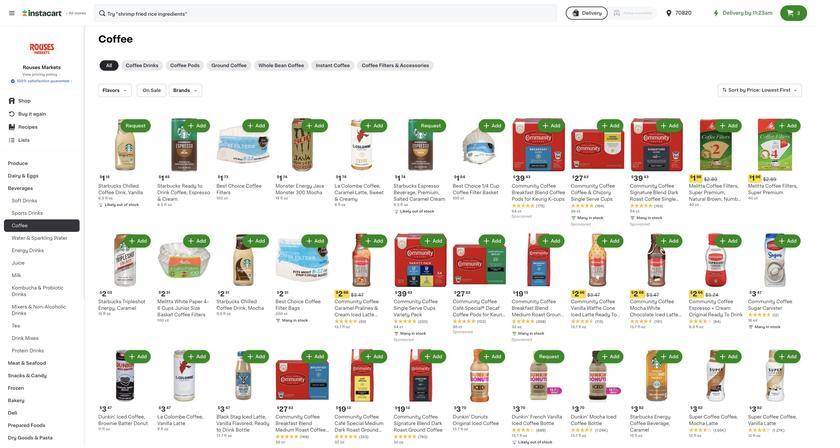 Task type: vqa. For each thing, say whether or not it's contained in the screenshot.


Task type: describe. For each thing, give the bounding box(es) containing it.
non-
[[33, 305, 45, 309]]

add button for monster energy java monster 300 mocha
[[302, 120, 328, 132]]

coffee inside community coffee mocha white chocolate iced latte ready to drink
[[659, 299, 674, 304]]

stock down (194)
[[593, 216, 604, 220]]

many for medium
[[519, 332, 529, 335]]

2 vertical spatial out
[[530, 441, 537, 444]]

$ 2 66 for community coffee caramel pralines & cream iced latte ready to drink
[[336, 291, 348, 297]]

snacks & candy
[[8, 374, 47, 378]]

snacks
[[8, 374, 25, 378]]

vanilla inside black stag iced latte, vanilla flavored, ready to drink bottle 13.7 fl oz
[[217, 421, 231, 426]]

mixers
[[12, 305, 27, 309]]

$3.24
[[706, 293, 719, 297]]

(113)
[[595, 320, 603, 324]]

juice
[[12, 261, 24, 265]]

single inside community coffee signature blend dark roast coffee single serve cups
[[662, 197, 676, 202]]

all for all stores
[[69, 11, 73, 15]]

31 for melitta white paper 4- 6 cups junior size basket coffee filters
[[166, 291, 170, 295]]

community coffee mocha white chocolate iced latte ready to drink
[[630, 299, 679, 324]]

pack
[[411, 313, 422, 317]]

dark inside community coffee café special medium dark roast ground coffee
[[335, 428, 345, 433]]

energy drinks
[[12, 248, 44, 253]]

1 vertical spatial 16
[[748, 319, 752, 322]]

view pricing policy
[[22, 73, 57, 76]]

coffee inside dunkin' french vanilla iced coffee bottle
[[523, 421, 539, 426]]

70820
[[676, 10, 692, 15]]

1 monster from the top
[[276, 184, 295, 189]]

drink mixes
[[12, 336, 39, 341]]

83 for café
[[466, 291, 471, 295]]

coffee inside starbucks chilled coffee drink, mocha 9.5 fl oz
[[217, 306, 232, 311]]

6.5 inside starbucks espresso beverage, premium, salted caramel cream 6.5 fl oz
[[394, 203, 400, 207]]

$2.66 original price: $3.47 element for white
[[630, 290, 684, 298]]

vanilla inside super coffee coffee, vanilla latte
[[748, 421, 763, 426]]

chilled for vanilla
[[123, 184, 139, 189]]

36 for community coffee coffee & chicory single serve cups
[[571, 210, 576, 213]]

32 for community coffee breakfast blend medium roast ground coffee
[[512, 325, 517, 329]]

add for la colombe coffee, vanilla latte
[[196, 355, 206, 359]]

coffee inside "coffee pods" link
[[170, 63, 187, 68]]

ground inside community coffee café special medium dark roast ground coffee
[[361, 428, 378, 433]]

stock down (398)
[[534, 332, 544, 335]]

13.7 for dunkin' mocha iced coffee bottle
[[571, 434, 578, 438]]

add button for best choice coffee filter bags
[[302, 235, 328, 247]]

many in stock down bags
[[282, 319, 308, 322]]

fl inside starbucks espresso beverage, premium, salted caramel cream 6.5 fl oz
[[401, 203, 403, 207]]

roast inside community coffee café special medium dark roast ground coffee
[[347, 428, 360, 433]]

add button for la colombe coffee, vanilla latte
[[184, 351, 209, 363]]

drinks inside mixers & non-alcoholic drinks
[[12, 311, 26, 316]]

2 horizontal spatial likely
[[519, 441, 530, 444]]

community for community coffee sugar canister
[[748, 299, 776, 304]]

by for sort
[[740, 88, 746, 92]]

instant coffee
[[316, 63, 350, 68]]

mocha inside starbucks chilled coffee drink, mocha 9.5 fl oz
[[248, 306, 264, 311]]

breakfast for 19
[[512, 306, 534, 311]]

serve inside community coffee single serve cups variety pack
[[409, 306, 422, 311]]

3 74 from the left
[[401, 175, 406, 179]]

super coffee coffee, mocha latte
[[689, 415, 738, 426]]

dairy & eggs link
[[4, 170, 80, 182]]

colombe for 3
[[164, 415, 185, 420]]

$ 2 03
[[100, 291, 112, 297]]

super coffee coffee, vanilla latte
[[748, 415, 797, 426]]

bottle inside dunkin' mocha iced coffee bottle
[[588, 421, 602, 426]]

43 for breakfast
[[526, 175, 531, 179]]

canister
[[763, 306, 782, 311]]

many down 16 oz
[[755, 325, 765, 329]]

6.5 inside starbucks chilled coffee dink, vanilla 6.5 fl oz
[[98, 197, 104, 200]]

add button for best choice 1/4 cup coffee filter basket
[[480, 120, 505, 132]]

caramel inside la colombe coffee, caramel latte, sweet & creamy 9 fl oz
[[335, 191, 354, 195]]

$ 1 45
[[159, 175, 170, 182]]

coffee inside coffee filters & accessories link
[[362, 63, 378, 68]]

1 for starbucks ready to drink coffee, espresso & cream
[[161, 175, 164, 182]]

many in stock for cups
[[400, 332, 426, 335]]

& inside "link"
[[21, 361, 25, 366]]

$ up community coffee caramel pralines & cream iced latte ready to drink
[[336, 291, 338, 295]]

community coffee signature blend dark roast ground coffee
[[394, 415, 443, 433]]

1 for starbucks espresso beverage, premium, salted caramel cream
[[398, 175, 401, 182]]

15 inside the starbucks energy coffee beverage, caramel 15 fl oz
[[630, 434, 634, 438]]

coffee inside instant coffee link
[[334, 63, 350, 68]]

$ 2 31 for starbucks chilled coffee drink, mocha
[[218, 291, 229, 297]]

32 for community coffee signature blend dark roast ground coffee
[[394, 441, 398, 444]]

many in stock down (12)
[[755, 325, 781, 329]]

melitta for premium
[[748, 184, 764, 189]]

energy for 1
[[296, 184, 312, 189]]

community for community coffee coffee & chicory single serve cups
[[571, 184, 598, 189]]

guarantee
[[50, 79, 69, 83]]

starbucks for caramel
[[98, 299, 121, 304]]

brands
[[173, 88, 190, 93]]

3 button
[[781, 5, 808, 21]]

coffee inside coffee drinks link
[[126, 63, 142, 68]]

juice link
[[4, 257, 80, 269]]

$2.89 for melitta coffee filters, super premium
[[763, 177, 777, 182]]

13.7 fl oz for dunkin' mocha iced coffee bottle
[[571, 434, 587, 438]]

community coffee sugar canister
[[748, 299, 793, 311]]

coffee, for la colombe coffee, vanilla latte 9 fl oz
[[186, 415, 203, 420]]

latte inside super coffee coffee, mocha latte
[[706, 421, 718, 426]]

buy it again
[[18, 112, 46, 116]]

100%
[[17, 79, 27, 83]]

coffee inside community coffee sugar canister
[[777, 299, 793, 304]]

54 ct for community coffee breakfast blend coffee pods for keurig k-cups
[[512, 210, 522, 213]]

13.7 fl oz for dunkin' french vanilla iced coffee bottle
[[512, 434, 527, 438]]

basket inside melitta white paper 4- 6 cups junior size basket coffee filters 100 ct
[[157, 313, 173, 317]]

$ for black stag iced latte, vanilla flavored, ready to drink bottle
[[218, 406, 220, 410]]

2 up melitta white paper 4- 6 cups junior size basket coffee filters 100 ct
[[161, 291, 166, 297]]

number
[[724, 197, 743, 202]]

& left eggs
[[22, 174, 26, 178]]

latte inside super coffee coffee, vanilla latte
[[764, 421, 776, 426]]

community for community coffee breakfast blend medium roast coffee single serve cups
[[276, 415, 303, 420]]

bottle inside dunkin' french vanilla iced coffee bottle
[[540, 421, 554, 426]]

sports drinks link
[[4, 207, 80, 220]]

likely out of stock for salted
[[400, 210, 434, 213]]

community coffee single serve cups variety pack
[[394, 299, 438, 317]]

flavors button
[[98, 84, 132, 97]]

coffee inside starbucks chilled coffee dink, vanilla 6.5 fl oz
[[98, 191, 114, 195]]

32 oz for community coffee breakfast blend medium roast ground coffee
[[512, 325, 522, 329]]

meat & seafood
[[8, 361, 46, 366]]

many in stock for dark
[[637, 216, 663, 220]]

coffee inside dunkin' mocha iced coffee bottle
[[571, 421, 587, 426]]

100 inside best choice 1/4 cup coffee filter basket 100 ct
[[453, 197, 460, 200]]

community for community coffee café special medium dark roast ground coffee
[[335, 415, 362, 420]]

chilled for mocha
[[241, 299, 257, 304]]

16 inside $ 1 16
[[106, 175, 110, 179]]

frozen
[[8, 386, 24, 391]]

13.7 fl oz for community coffee caramel pralines & cream iced latte ready to drink
[[335, 325, 350, 329]]

likely out of stock for vanilla
[[105, 203, 139, 207]]

donuts
[[471, 415, 488, 420]]

2 horizontal spatial filters
[[379, 63, 394, 68]]

2 horizontal spatial request button
[[535, 351, 564, 363]]

seafood
[[26, 361, 46, 366]]

$ for best choice coffee filters
[[218, 175, 220, 179]]

breakfast for 27
[[276, 421, 298, 426]]

3 for community coffee sugar canister
[[752, 291, 757, 297]]

(102)
[[477, 320, 486, 324]]

community for community coffee espresso + cream original ready to drink
[[689, 299, 716, 304]]

java
[[313, 184, 324, 189]]

original inside dunkin' donuts original iced coffee 13.7 fl oz
[[453, 421, 471, 426]]

filters inside best choice coffee filters 100 ct
[[217, 191, 231, 195]]

chocolate
[[630, 313, 654, 317]]

keurig inside community coffee café special® decaf coffee pods for keurig k-cups
[[490, 313, 505, 317]]

stag
[[230, 415, 241, 420]]

service type group
[[566, 7, 657, 20]]

add button for super coffee coffee, mocha latte
[[716, 351, 741, 363]]

1 for best choice 1/4 cup coffee filter basket
[[457, 175, 460, 182]]

cup
[[490, 184, 500, 189]]

oz inside starbucks espresso beverage, premium, salted caramel cream 6.5 fl oz
[[404, 203, 408, 207]]

1 for best choice coffee filters
[[220, 175, 223, 182]]

mixes
[[25, 336, 39, 341]]

starbucks for dink,
[[98, 184, 121, 189]]

lowest
[[762, 88, 779, 92]]

many for cups
[[400, 332, 411, 335]]

(889)
[[536, 429, 546, 433]]

single inside community coffee breakfast blend medium roast coffee single serve cups
[[276, 435, 290, 439]]

out for salted
[[412, 210, 418, 213]]

add button for super coffee coffee, vanilla latte
[[775, 351, 800, 363]]

soft
[[12, 199, 21, 203]]

super inside melitta coffee filters, super premium, natural brown, number 2
[[689, 191, 703, 195]]

all stores link
[[22, 4, 87, 22]]

2 vertical spatial likely out of stock
[[519, 441, 553, 444]]

caramel inside community coffee caramel pralines & cream iced latte ready to drink
[[335, 306, 354, 311]]

filters inside melitta white paper 4- 6 cups junior size basket coffee filters 100 ct
[[191, 313, 206, 317]]

premium, inside melitta coffee filters, super premium, natural brown, number 2
[[704, 191, 726, 195]]

6 1 from the left
[[693, 175, 696, 182]]

2 up community coffee caramel pralines & cream iced latte ready to drink
[[338, 291, 343, 297]]

36 ct for community coffee café special® decaf coffee pods for keurig k-cups
[[453, 325, 462, 329]]

1/4
[[482, 184, 489, 189]]

ready inside 'community coffee vanilla waffle cone iced latte ready to drink'
[[596, 313, 610, 317]]

2 monster from the top
[[276, 191, 295, 195]]

$ for community coffee breakfast blend medium roast coffee single serve cups
[[277, 406, 279, 410]]

2 up 'community coffee vanilla waffle cone iced latte ready to drink'
[[575, 291, 579, 297]]

vanilla inside starbucks chilled coffee dink, vanilla 6.5 fl oz
[[128, 191, 143, 195]]

stores
[[74, 11, 86, 15]]

monster energy java monster 300 mocha 15 fl oz
[[276, 184, 324, 200]]

coffee inside best choice 1/4 cup coffee filter basket 100 ct
[[453, 191, 469, 195]]

energy,
[[98, 306, 116, 311]]

8.5
[[689, 325, 695, 329]]

2 vertical spatial of
[[538, 441, 541, 444]]

iced inside dunkin' donuts original iced coffee 13.7 fl oz
[[472, 421, 482, 426]]

many down '200'
[[282, 319, 293, 322]]

community coffee breakfast blend medium roast ground coffee
[[512, 299, 564, 324]]

stock down best choice coffee filter bags 200 ct
[[298, 319, 308, 322]]

mixers & non-alcoholic drinks link
[[4, 301, 80, 320]]

31 for starbucks chilled coffee drink, mocha
[[225, 291, 229, 295]]

(1.04k)
[[595, 429, 608, 433]]

caramel inside starbucks tripleshot energy, caramel 15 fl oz
[[117, 306, 136, 311]]

$ 3 82 for super coffee coffee, mocha latte
[[691, 406, 703, 413]]

size
[[191, 306, 200, 311]]

drink inside community coffee mocha white chocolate iced latte ready to drink
[[653, 319, 665, 324]]

coffee inside melitta coffee filters, super premium, natural brown, number 2
[[706, 184, 722, 189]]

13.7 for community coffee mocha white chocolate iced latte ready to drink
[[630, 325, 637, 329]]

in down bags
[[293, 319, 297, 322]]

2 left the "03"
[[102, 291, 106, 297]]

shop
[[18, 99, 31, 103]]

rouses markets logo image
[[27, 34, 56, 63]]

$ 2 31 for melitta white paper 4- 6 cups junior size basket coffee filters
[[159, 291, 170, 297]]

ct inside best choice coffee filter bags 200 ct
[[284, 312, 288, 316]]

all stores
[[69, 11, 86, 15]]

latte inside la colombe coffee, vanilla latte 9 fl oz
[[173, 421, 185, 426]]

3 for dunkin' french vanilla iced coffee bottle
[[516, 406, 520, 413]]

instacart logo image
[[22, 9, 62, 17]]

drink inside community coffee espresso + cream original ready to drink
[[731, 313, 743, 317]]

starbucks chilled coffee dink, vanilla 6.5 fl oz
[[98, 184, 143, 200]]

coffee inside community coffee espresso + cream original ready to drink
[[718, 299, 734, 304]]

coffee, inside the starbucks ready to drink coffee, espresso & cream 6.5 fl oz
[[171, 191, 188, 195]]

0 horizontal spatial 40
[[689, 203, 694, 207]]

pralines
[[355, 306, 373, 311]]

add button for black stag iced latte, vanilla flavored, ready to drink bottle
[[243, 351, 268, 363]]

$ 3 70 for dunkin' mocha iced coffee bottle
[[572, 406, 585, 413]]

0 horizontal spatial pods
[[188, 63, 200, 68]]

Price: Lowest First Sort by field
[[718, 84, 802, 97]]

$ up chocolate
[[632, 291, 634, 295]]

3 inside button
[[797, 11, 800, 15]]

fl inside the monster energy java monster 300 mocha 15 fl oz
[[280, 197, 283, 200]]

& inside mixers & non-alcoholic drinks
[[28, 305, 32, 309]]

82 for super coffee coffee, vanilla latte
[[757, 406, 762, 410]]

drink inside 'community coffee vanilla waffle cone iced latte ready to drink'
[[571, 319, 583, 324]]

view pricing policy link
[[22, 72, 61, 77]]

coffee filters & accessories
[[362, 63, 429, 68]]

of for vanilla
[[124, 203, 128, 207]]

coffee inside community coffee single serve cups variety pack
[[422, 299, 438, 304]]

& up energy drinks
[[26, 236, 30, 241]]

melitta white paper 4- 6 cups junior size basket coffee filters 100 ct
[[157, 299, 209, 322]]

tea
[[12, 324, 20, 328]]

2 up chocolate
[[634, 291, 638, 297]]

starbucks espresso beverage, premium, salted caramel cream 6.5 fl oz
[[394, 184, 445, 207]]

fl inside dunkin' donuts original iced coffee 13.7 fl oz
[[461, 428, 463, 431]]

sponsored badge image for community coffee coffee & chicory single serve cups
[[571, 223, 591, 227]]

coffee inside best choice coffee filter bags 200 ct
[[305, 299, 321, 304]]

$ up 'community coffee vanilla waffle cone iced latte ready to drink'
[[572, 291, 575, 295]]

mocha inside community coffee mocha white chocolate iced latte ready to drink
[[630, 306, 646, 311]]

of for salted
[[419, 210, 423, 213]]

$ for melitta white paper 4- 6 cups junior size basket coffee filters
[[159, 291, 161, 295]]

(93)
[[359, 320, 366, 324]]

buy it again link
[[4, 107, 80, 121]]

32 for community coffee café special medium dark roast ground coffee
[[335, 441, 339, 444]]

iced inside community coffee mocha white chocolate iced latte ready to drink
[[655, 313, 665, 317]]

stock down starbucks espresso beverage, premium, salted caramel cream 6.5 fl oz
[[424, 210, 434, 213]]

2 up 9.5
[[220, 291, 225, 297]]

community coffee coffee & chicory single serve cups
[[571, 184, 615, 202]]

community coffee signature blend dark roast coffee single serve cups
[[630, 184, 679, 208]]

coffee inside melitta coffee filters, super premium 40 ct
[[766, 184, 781, 189]]

ready inside black stag iced latte, vanilla flavored, ready to drink bottle 13.7 fl oz
[[255, 421, 269, 426]]

oz inside la colombe coffee, vanilla latte 9 fl oz
[[164, 428, 168, 431]]

oz inside la colombe coffee, caramel latte, sweet & creamy 9 fl oz
[[341, 203, 346, 207]]

it
[[29, 112, 32, 116]]

out for vanilla
[[117, 203, 123, 207]]

medium for single
[[276, 428, 294, 433]]

ground inside community coffee signature blend dark roast ground coffee
[[408, 428, 426, 433]]

foods
[[31, 423, 45, 428]]

$ 3 82 for super coffee coffee, vanilla latte
[[750, 406, 762, 413]]

kombucha
[[12, 286, 37, 290]]

39 for community coffee single serve cups variety pack
[[398, 291, 407, 297]]

roast for community coffee signature blend dark roast coffee single serve cups
[[630, 197, 644, 202]]

54 for community coffee signature blend dark roast coffee single serve cups
[[630, 210, 635, 213]]

vanilla inside la colombe coffee, vanilla latte 9 fl oz
[[157, 421, 172, 426]]

stock down (889) at right
[[542, 441, 553, 444]]

& inside the community coffee coffee & chicory single serve cups
[[588, 191, 592, 195]]

in down the canister
[[766, 325, 770, 329]]

40 ct
[[689, 203, 699, 207]]

price: lowest first
[[747, 88, 791, 92]]

la colombe coffee, caramel latte, sweet & creamy 9 fl oz
[[335, 184, 384, 207]]

11:23am
[[753, 10, 773, 15]]

& left candy
[[26, 374, 30, 378]]

dairy
[[8, 174, 21, 178]]

ground inside community coffee breakfast blend medium roast ground coffee
[[547, 313, 564, 317]]

stock down (200)
[[416, 332, 426, 335]]

stock down (12)
[[770, 325, 781, 329]]

ready inside community coffee mocha white chocolate iced latte ready to drink
[[630, 319, 645, 324]]

coffee inside the starbucks energy coffee beverage, caramel 15 fl oz
[[630, 421, 646, 426]]

2 inside melitta coffee filters, super premium, natural brown, number 2
[[689, 204, 692, 208]]

salted
[[394, 197, 409, 202]]

all link
[[100, 60, 119, 71]]

delivery for delivery
[[582, 11, 602, 15]]

starbucks for drink,
[[217, 299, 240, 304]]

2 horizontal spatial request
[[539, 355, 559, 359]]

47 for black stag iced latte, vanilla flavored, ready to drink bottle
[[225, 406, 230, 410]]

coffee drinks link
[[121, 60, 163, 71]]

oz inside dunkin' donuts original iced coffee 13.7 fl oz
[[464, 428, 468, 431]]

add button for dunkin' mocha iced coffee bottle
[[598, 351, 623, 363]]

fl inside la colombe coffee, caramel latte, sweet & creamy 9 fl oz
[[338, 203, 341, 207]]

to inside community coffee espresso + cream original ready to drink
[[724, 313, 730, 317]]

pods inside community coffee breakfast blend coffee pods for keurig k-cups
[[512, 197, 524, 202]]

66 for community coffee espresso + cream original ready to drink
[[698, 291, 703, 295]]

white inside melitta white paper 4- 6 cups junior size basket coffee filters 100 ct
[[175, 299, 188, 304]]

add for community coffee espresso + cream original ready to drink
[[728, 239, 738, 244]]

9 1 from the left
[[752, 175, 755, 182]]

drinks for protein drinks
[[29, 349, 44, 353]]

caramel inside starbucks espresso beverage, premium, salted caramel cream 6.5 fl oz
[[410, 197, 429, 202]]

drink inside black stag iced latte, vanilla flavored, ready to drink bottle 13.7 fl oz
[[222, 428, 235, 433]]

blend for community coffee breakfast blend medium roast ground coffee
[[535, 306, 548, 311]]

1 vertical spatial energy
[[12, 248, 28, 253]]

in for cups
[[412, 332, 415, 335]]

fl inside dunkin' iced coffee, brownie batter donut 11 fl oz
[[102, 428, 105, 431]]

dark for 19
[[432, 421, 442, 426]]

coffee filters & accessories link
[[357, 60, 434, 71]]

view
[[22, 73, 31, 76]]

drinks for energy drinks
[[29, 248, 44, 253]]

k- inside community coffee café special® decaf coffee pods for keurig k-cups
[[453, 319, 458, 324]]

$ 27 83 for community coffee café special® decaf coffee pods for keurig k-cups
[[454, 291, 471, 297]]

super inside melitta coffee filters, super premium 40 ct
[[748, 191, 762, 195]]

brownie
[[98, 421, 117, 426]]

(353)
[[359, 436, 369, 439]]

11
[[98, 428, 101, 431]]



Task type: locate. For each thing, give the bounding box(es) containing it.
coffee inside 'coffee' link
[[12, 224, 28, 228]]

3
[[797, 11, 800, 15], [752, 291, 757, 297], [102, 406, 107, 413], [161, 406, 166, 413], [457, 406, 461, 413], [516, 406, 520, 413], [634, 406, 639, 413], [693, 406, 698, 413], [220, 406, 225, 413], [575, 406, 579, 413], [752, 406, 757, 413]]

1 31 from the left
[[166, 291, 170, 295]]

water up energy drinks
[[12, 236, 25, 241]]

iced inside black stag iced latte, vanilla flavored, ready to drink bottle 13.7 fl oz
[[242, 415, 252, 420]]

3 $2.66 original price: $3.47 element from the left
[[571, 290, 625, 298]]

3 $ 3 82 from the left
[[750, 406, 762, 413]]

1 horizontal spatial 36
[[453, 325, 458, 329]]

in for medium
[[530, 332, 533, 335]]

1 vertical spatial basket
[[157, 313, 173, 317]]

1 horizontal spatial $ 27 83
[[454, 291, 471, 297]]

82 up super coffee coffee, vanilla latte
[[757, 406, 762, 410]]

coffee, inside la colombe coffee, vanilla latte 9 fl oz
[[186, 415, 203, 420]]

many in stock down the (163)
[[637, 216, 663, 220]]

filters, for premium,
[[724, 184, 739, 189]]

community up (175)
[[512, 184, 539, 189]]

13 up community coffee breakfast blend medium roast ground coffee
[[524, 291, 528, 295]]

2 $3.47 from the left
[[647, 293, 659, 297]]

$1.96 original price: $2.89 element for melitta coffee filters, super premium
[[748, 174, 802, 183]]

latte, inside la colombe coffee, caramel latte, sweet & creamy 9 fl oz
[[355, 191, 368, 195]]

3 $ 3 70 from the left
[[572, 406, 585, 413]]

& left accessories
[[395, 63, 399, 68]]

melitta inside melitta coffee filters, super premium 40 ct
[[748, 184, 764, 189]]

$ 1 74
[[277, 175, 288, 182], [336, 175, 347, 182], [395, 175, 406, 182]]

$ up super coffee coffee, vanilla latte
[[750, 406, 752, 410]]

2 horizontal spatial $ 39 43
[[632, 175, 649, 182]]

melitta up premium
[[748, 184, 764, 189]]

stock down the (163)
[[652, 216, 663, 220]]

roast inside community coffee signature blend dark roast ground coffee
[[394, 428, 407, 433]]

best inside best choice coffee filter bags 200 ct
[[276, 299, 286, 304]]

2 $ 2 31 from the left
[[277, 291, 288, 297]]

blend inside community coffee breakfast blend medium roast coffee single serve cups
[[299, 421, 312, 426]]

1 for monster energy java monster 300 mocha
[[279, 175, 282, 182]]

2 $ 3 70 from the left
[[513, 406, 526, 413]]

83 up the special®
[[466, 291, 471, 295]]

1 horizontal spatial $ 1 74
[[336, 175, 347, 182]]

add button for starbucks tripleshot energy, caramel
[[125, 235, 150, 247]]

best for best choice coffee filters
[[217, 184, 227, 189]]

39 for community coffee signature blend dark roast coffee single serve cups
[[634, 175, 643, 182]]

1 70 from the left
[[462, 406, 467, 410]]

community up (398)
[[512, 299, 539, 304]]

stock down starbucks chilled coffee dink, vanilla 6.5 fl oz
[[129, 203, 139, 207]]

$ 39 43 for community coffee single serve cups variety pack
[[395, 291, 413, 297]]

27 up the special®
[[457, 291, 465, 297]]

add for black stag iced latte, vanilla flavored, ready to drink bottle
[[256, 355, 265, 359]]

energy drinks link
[[4, 244, 80, 257]]

$ 3 70 for dunkin' french vanilla iced coffee bottle
[[513, 406, 526, 413]]

$ up the monster energy java monster 300 mocha 15 fl oz
[[277, 175, 279, 179]]

latte, up creamy
[[355, 191, 368, 195]]

1 vertical spatial k-
[[453, 319, 458, 324]]

add for dunkin' iced coffee, brownie batter donut
[[137, 355, 147, 359]]

& left chicory on the right of the page
[[588, 191, 592, 195]]

74 for monster
[[283, 175, 288, 179]]

choice for coffee
[[465, 184, 481, 189]]

community for community coffee single serve cups variety pack
[[394, 299, 421, 304]]

1 $ 3 82 from the left
[[632, 406, 644, 413]]

2 vertical spatial $ 27 83
[[277, 406, 293, 413]]

3 for super coffee coffee, mocha latte
[[693, 406, 698, 413]]

54 for community coffee breakfast blend coffee pods for keurig k-cups
[[512, 210, 517, 213]]

3 dunkin' from the left
[[512, 415, 529, 420]]

sort by
[[729, 88, 746, 92]]

0 horizontal spatial premium,
[[418, 191, 440, 195]]

0 vertical spatial la
[[335, 184, 340, 189]]

basket inside best choice 1/4 cup coffee filter basket 100 ct
[[483, 191, 499, 195]]

36 ct down the community coffee coffee & chicory single serve cups
[[571, 210, 581, 213]]

community up the special
[[335, 415, 362, 420]]

$ 1 16
[[100, 175, 110, 182]]

0 horizontal spatial 15
[[98, 312, 102, 316]]

dark for 39
[[668, 191, 679, 195]]

0 horizontal spatial signature
[[394, 421, 416, 426]]

lists
[[18, 138, 30, 143]]

rouses markets
[[23, 65, 61, 70]]

$ 2 31 for best choice coffee filter bags
[[277, 291, 288, 297]]

community coffee breakfast blend medium roast coffee single serve cups
[[276, 415, 326, 439]]

1 66 from the left
[[344, 291, 348, 295]]

water & sparkling water
[[12, 236, 67, 241]]

$2.66 original price: $3.47 element
[[335, 290, 389, 298], [630, 290, 684, 298], [571, 290, 625, 298]]

0 horizontal spatial $ 1 96
[[691, 175, 702, 182]]

sale
[[151, 88, 161, 93]]

best down '$ 1 73'
[[217, 184, 227, 189]]

$ 19 13 up community coffee breakfast blend medium roast ground coffee
[[513, 291, 528, 297]]

again
[[33, 112, 46, 116]]

single
[[662, 197, 676, 202], [571, 197, 585, 202], [394, 306, 408, 311], [276, 435, 290, 439]]

$ for super coffee coffee, vanilla latte
[[750, 406, 752, 410]]

0 vertical spatial likely
[[105, 203, 116, 207]]

blend for community coffee breakfast blend coffee pods for keurig k-cups
[[535, 191, 548, 195]]

add for la colombe coffee, caramel latte, sweet & creamy
[[374, 124, 383, 128]]

2 vertical spatial pods
[[470, 313, 482, 317]]

1 up the monster energy java monster 300 mocha 15 fl oz
[[279, 175, 282, 182]]

dunkin' inside dunkin' french vanilla iced coffee bottle
[[512, 415, 529, 420]]

27 for community coffee coffee & chicory single serve cups
[[575, 175, 583, 182]]

coffee inside dunkin' donuts original iced coffee 13.7 fl oz
[[483, 421, 499, 426]]

1 vertical spatial 36 ct
[[453, 325, 462, 329]]

82
[[639, 406, 644, 410], [698, 406, 703, 410], [757, 406, 762, 410]]

$ up the starbucks energy coffee beverage, caramel 15 fl oz
[[632, 406, 634, 410]]

drinks
[[143, 63, 159, 68], [23, 199, 37, 203], [28, 211, 43, 216], [29, 248, 44, 253], [12, 292, 26, 297], [12, 311, 26, 316], [29, 349, 44, 353]]

47 up brownie
[[107, 406, 112, 410]]

add for starbucks energy coffee beverage, caramel
[[669, 355, 679, 359]]

0 horizontal spatial to
[[198, 184, 203, 189]]

add for dunkin' donuts original iced coffee
[[492, 355, 502, 359]]

best for best choice 1/4 cup coffee filter basket
[[453, 184, 464, 189]]

(148)
[[300, 436, 309, 439]]

dry
[[8, 436, 16, 440]]

coffee drinks
[[126, 63, 159, 68]]

2 horizontal spatial 82
[[757, 406, 762, 410]]

1 horizontal spatial request button
[[417, 120, 446, 132]]

$ up natural
[[691, 175, 693, 179]]

54 ct for community coffee single serve cups variety pack
[[394, 325, 403, 329]]

$ up '200'
[[277, 291, 279, 295]]

4 dunkin' from the left
[[571, 415, 588, 420]]

colombe for 1
[[341, 184, 363, 189]]

1 $2.89 from the left
[[704, 177, 718, 182]]

community inside community coffee café special medium dark roast ground coffee
[[335, 415, 362, 420]]

0 vertical spatial basket
[[483, 191, 499, 195]]

2 96 from the left
[[756, 175, 761, 179]]

dunkin' french vanilla iced coffee bottle
[[512, 415, 562, 426]]

fl inside the starbucks ready to drink coffee, espresso & cream 6.5 fl oz
[[164, 203, 167, 207]]

& inside 'kombucha & probiotic drinks'
[[38, 286, 42, 290]]

0 vertical spatial cups
[[554, 197, 565, 202]]

drinks for coffee drinks
[[143, 63, 159, 68]]

0 vertical spatial for
[[525, 197, 531, 202]]

$ for starbucks espresso beverage, premium, salted caramel cream
[[395, 175, 398, 179]]

$ 27 83 up community coffee breakfast blend medium roast coffee single serve cups
[[277, 406, 293, 413]]

to inside the starbucks ready to drink coffee, espresso & cream 6.5 fl oz
[[198, 184, 203, 189]]

community up 'waffle'
[[571, 299, 598, 304]]

drink inside community coffee caramel pralines & cream iced latte ready to drink
[[357, 319, 369, 324]]

roast
[[630, 197, 644, 202], [532, 313, 545, 317], [296, 428, 309, 433], [347, 428, 360, 433], [394, 428, 407, 433]]

0 horizontal spatial request button
[[121, 120, 150, 132]]

27
[[575, 175, 583, 182], [457, 291, 465, 297], [279, 406, 288, 413]]

add button for community coffee sugar canister
[[775, 235, 800, 247]]

$ 2 66 inside the $2.66 original price: $3.24 element
[[691, 291, 703, 297]]

1 vertical spatial cups
[[458, 319, 469, 324]]

$ 39 43 up community coffee single serve cups variety pack
[[395, 291, 413, 297]]

1 filters, from the left
[[724, 184, 739, 189]]

1 1 from the left
[[102, 175, 105, 182]]

$ 3 70 up dunkin' donuts original iced coffee 13.7 fl oz at bottom right
[[454, 406, 467, 413]]

$3.47 up community coffee mocha white chocolate iced latte ready to drink
[[647, 293, 659, 297]]

13.7 inside black stag iced latte, vanilla flavored, ready to drink bottle 13.7 fl oz
[[217, 434, 223, 438]]

tea link
[[4, 320, 80, 332]]

chicory
[[593, 191, 611, 195]]

2 vertical spatial 36 ct
[[276, 441, 285, 444]]

$1.96 original price: $2.89 element
[[689, 174, 743, 183], [748, 174, 802, 183]]

white
[[175, 299, 188, 304], [647, 306, 661, 311]]

$ 19 13 for community coffee signature blend dark roast ground coffee
[[395, 406, 410, 413]]

3 for la colombe coffee, vanilla latte
[[161, 406, 166, 413]]

$ 1 96
[[691, 175, 702, 182], [750, 175, 761, 182]]

2 filters, from the left
[[783, 184, 798, 189]]

13.7 fl oz down dunkin' french vanilla iced coffee bottle
[[512, 434, 527, 438]]

likely down salted
[[400, 210, 411, 213]]

$ up la colombe coffee, caramel latte, sweet & creamy 9 fl oz at the left top of the page
[[336, 175, 338, 179]]

$3.47 for white
[[647, 293, 659, 297]]

add
[[196, 124, 206, 128], [256, 124, 265, 128], [315, 124, 324, 128], [374, 124, 383, 128], [492, 124, 502, 128], [551, 124, 561, 128], [610, 124, 620, 128], [669, 124, 679, 128], [728, 124, 738, 128], [787, 124, 797, 128], [137, 239, 147, 244], [196, 239, 206, 244], [256, 239, 265, 244], [315, 239, 324, 244], [374, 239, 383, 244], [433, 239, 442, 244], [492, 239, 502, 244], [551, 239, 561, 244], [610, 239, 620, 244], [669, 239, 679, 244], [728, 239, 738, 244], [787, 239, 797, 244], [137, 355, 147, 359], [196, 355, 206, 359], [256, 355, 265, 359], [315, 355, 324, 359], [374, 355, 383, 359], [433, 355, 442, 359], [492, 355, 502, 359], [610, 355, 620, 359], [669, 355, 679, 359], [728, 355, 738, 359], [787, 355, 797, 359]]

product group
[[98, 118, 152, 209], [157, 118, 211, 208], [217, 118, 270, 201], [276, 118, 329, 201], [335, 118, 389, 208], [394, 118, 448, 216], [453, 118, 507, 201], [512, 118, 566, 220], [571, 118, 625, 228], [630, 118, 684, 228], [689, 118, 743, 208], [748, 118, 802, 201], [98, 233, 152, 317], [157, 233, 211, 323], [217, 233, 270, 317], [276, 233, 329, 325], [335, 233, 389, 330], [394, 233, 448, 344], [453, 233, 507, 336], [512, 233, 566, 344], [571, 233, 625, 330], [630, 233, 684, 330], [689, 233, 743, 330], [748, 233, 802, 331], [98, 349, 152, 432], [157, 349, 211, 432], [217, 349, 270, 439], [276, 349, 329, 447], [335, 349, 389, 447], [394, 349, 448, 447], [453, 349, 507, 432], [512, 349, 566, 447], [571, 349, 625, 439], [630, 349, 684, 439], [689, 349, 743, 439], [748, 349, 802, 439]]

0 horizontal spatial best
[[217, 184, 227, 189]]

1 $ 1 74 from the left
[[277, 175, 288, 182]]

ready inside community coffee caramel pralines & cream iced latte ready to drink
[[335, 319, 350, 324]]

of down (889) at right
[[538, 441, 541, 444]]

1 horizontal spatial request
[[421, 124, 441, 128]]

request
[[126, 124, 146, 128], [421, 124, 441, 128], [539, 355, 559, 359]]

add button for best choice coffee filters
[[243, 120, 268, 132]]

0 vertical spatial beverage,
[[394, 191, 417, 195]]

0 horizontal spatial filters
[[191, 313, 206, 317]]

0 vertical spatial café
[[453, 306, 464, 311]]

03
[[107, 291, 112, 295]]

1 horizontal spatial keurig
[[532, 197, 547, 202]]

espresso inside the starbucks ready to drink coffee, espresso & cream 6.5 fl oz
[[189, 191, 210, 195]]

0 vertical spatial pods
[[188, 63, 200, 68]]

45
[[165, 175, 170, 179]]

1 up salted
[[398, 175, 401, 182]]

1 water from the left
[[12, 236, 25, 241]]

1 96 from the left
[[697, 175, 702, 179]]

many in stock down (200)
[[400, 332, 426, 335]]

$ 2 66 for community coffee mocha white chocolate iced latte ready to drink
[[632, 291, 644, 297]]

6.5 down $ 1 45
[[157, 203, 163, 207]]

1 dunkin' from the left
[[98, 415, 116, 420]]

1 horizontal spatial premium,
[[704, 191, 726, 195]]

$ for monster energy java monster 300 mocha
[[277, 175, 279, 179]]

0 horizontal spatial 36
[[276, 441, 280, 444]]

out down (889) at right
[[530, 441, 537, 444]]

0 horizontal spatial 74
[[283, 175, 288, 179]]

donut
[[134, 421, 148, 426]]

community inside 'community coffee vanilla waffle cone iced latte ready to drink'
[[571, 299, 598, 304]]

blend up (398)
[[535, 306, 548, 311]]

1 horizontal spatial cups
[[554, 197, 565, 202]]

sort
[[729, 88, 739, 92]]

32 down community coffee signature blend dark roast ground coffee
[[394, 441, 398, 444]]

dry goods & pasta link
[[4, 432, 80, 444]]

sponsored badge image for community coffee single serve cups variety pack
[[394, 338, 414, 342]]

12 down super coffee coffee, vanilla latte
[[748, 434, 752, 438]]

medium inside community coffee breakfast blend medium roast ground coffee
[[512, 313, 531, 317]]

ct inside melitta coffee filters, super premium 40 ct
[[754, 197, 758, 200]]

$ up community coffee café special medium dark roast ground coffee
[[336, 406, 338, 410]]

$ 3 47 up la colombe coffee, vanilla latte 9 fl oz
[[159, 406, 171, 413]]

signature for 19
[[394, 421, 416, 426]]

price:
[[747, 88, 761, 92]]

1 horizontal spatial filters
[[217, 191, 231, 195]]

1 horizontal spatial likely
[[400, 210, 411, 213]]

community inside community coffee signature blend dark roast ground coffee
[[394, 415, 421, 420]]

filters down '$ 1 73'
[[217, 191, 231, 195]]

$ 1 84
[[454, 175, 465, 182]]

1 horizontal spatial to
[[217, 428, 221, 433]]

add button for melitta coffee filters, super premium, natural brown, number 2
[[716, 120, 741, 132]]

2 82 from the left
[[698, 406, 703, 410]]

0 horizontal spatial water
[[12, 236, 25, 241]]

0 horizontal spatial 32 oz
[[335, 441, 345, 444]]

1 $ 3 70 from the left
[[454, 406, 467, 413]]

1 74 from the left
[[283, 175, 288, 179]]

82 up the starbucks energy coffee beverage, caramel 15 fl oz
[[639, 406, 644, 410]]

sponsored badge image for community coffee breakfast blend medium roast ground coffee
[[512, 338, 532, 342]]

$ up starbucks chilled coffee dink, vanilla 6.5 fl oz
[[100, 175, 102, 179]]

filters, inside melitta coffee filters, super premium, natural brown, number 2
[[724, 184, 739, 189]]

12 fl oz for super coffee coffee, vanilla latte
[[748, 434, 761, 438]]

latte
[[363, 313, 374, 317], [667, 313, 679, 317], [582, 313, 594, 317], [173, 421, 185, 426], [706, 421, 718, 426], [764, 421, 776, 426]]

2 horizontal spatial out
[[530, 441, 537, 444]]

54 ct down community coffee breakfast blend coffee pods for keurig k-cups
[[512, 210, 522, 213]]

$1.96 original price: $2.89 element up melitta coffee filters, super premium, natural brown, number 2
[[689, 174, 743, 183]]

2 66 from the left
[[639, 291, 644, 295]]

1 left the 84
[[457, 175, 460, 182]]

2 up '200'
[[279, 291, 284, 297]]

2 vertical spatial 83
[[288, 406, 293, 410]]

6.5 down $ 1 16
[[98, 197, 104, 200]]

83 for coffee
[[584, 175, 589, 179]]

add for starbucks ready to drink coffee, espresso & cream
[[196, 124, 206, 128]]

0 vertical spatial 83
[[584, 175, 589, 179]]

1 vertical spatial pods
[[512, 197, 524, 202]]

drinks inside coffee drinks link
[[143, 63, 159, 68]]

ready inside community coffee espresso + cream original ready to drink
[[708, 313, 723, 317]]

$ for community coffee sugar canister
[[750, 291, 752, 295]]

2 12 from the left
[[748, 434, 752, 438]]

$ inside "$ 2 03"
[[100, 291, 102, 295]]

community up pralines
[[335, 299, 362, 304]]

2 left $3.24
[[693, 291, 697, 297]]

ready inside the starbucks ready to drink coffee, espresso & cream 6.5 fl oz
[[182, 184, 197, 189]]

bags
[[288, 306, 300, 311]]

1 82 from the left
[[639, 406, 644, 410]]

2 vertical spatial likely
[[519, 441, 530, 444]]

2 vertical spatial 27
[[279, 406, 288, 413]]

medium
[[512, 313, 531, 317], [365, 421, 384, 426], [276, 428, 294, 433]]

1 horizontal spatial chilled
[[241, 299, 257, 304]]

breakfast inside community coffee breakfast blend medium roast ground coffee
[[512, 306, 534, 311]]

beverage, inside the starbucks energy coffee beverage, caramel 15 fl oz
[[647, 421, 670, 426]]

request button for espresso
[[417, 120, 446, 132]]

3 70 from the left
[[580, 406, 585, 410]]

1 horizontal spatial 32
[[394, 441, 398, 444]]

oz inside black stag iced latte, vanilla flavored, ready to drink bottle 13.7 fl oz
[[228, 434, 232, 438]]

0 vertical spatial monster
[[276, 184, 295, 189]]

whole
[[259, 63, 274, 68]]

2 74 from the left
[[342, 175, 347, 179]]

community up chicory on the right of the page
[[571, 184, 598, 189]]

policy
[[46, 73, 57, 76]]

1 horizontal spatial $3.47
[[588, 293, 600, 297]]

2 $ 1 96 from the left
[[750, 175, 761, 182]]

community coffee vanilla waffle cone iced latte ready to drink
[[571, 299, 617, 324]]

13 up the special
[[347, 406, 351, 410]]

36 for community coffee breakfast blend medium roast coffee single serve cups
[[276, 441, 280, 444]]

1 horizontal spatial $ 19 13
[[395, 406, 410, 413]]

0 horizontal spatial 6.5
[[98, 197, 104, 200]]

2 $ 2 66 from the left
[[632, 291, 644, 297]]

add button for community coffee signature blend dark roast ground coffee
[[420, 351, 446, 363]]

1 left 73 at the top left
[[220, 175, 223, 182]]

filters, up number
[[724, 184, 739, 189]]

1 vertical spatial latte,
[[253, 415, 266, 420]]

café inside community coffee café special® decaf coffee pods for keurig k-cups
[[453, 306, 464, 311]]

melitta coffee filters, super premium, natural brown, number 2
[[689, 184, 743, 208]]

0 horizontal spatial choice
[[228, 184, 245, 189]]

9
[[335, 203, 337, 207], [157, 428, 160, 431]]

coffee inside whole bean coffee link
[[288, 63, 304, 68]]

&
[[395, 63, 399, 68], [22, 174, 26, 178], [588, 191, 592, 195], [157, 197, 161, 202], [335, 197, 338, 202], [26, 236, 30, 241], [38, 286, 42, 290], [28, 305, 32, 309], [375, 306, 378, 311], [21, 361, 25, 366], [26, 374, 30, 378], [34, 436, 38, 440]]

$ up community coffee café special® decaf coffee pods for keurig k-cups
[[454, 291, 457, 295]]

fl inside starbucks chilled coffee drink, mocha 9.5 fl oz
[[223, 312, 226, 316]]

0 vertical spatial white
[[175, 299, 188, 304]]

36 ct for community coffee breakfast blend medium roast coffee single serve cups
[[276, 441, 285, 444]]

5 1 from the left
[[457, 175, 460, 182]]

many down variety
[[400, 332, 411, 335]]

all left stores
[[69, 11, 73, 15]]

54 ct for community coffee signature blend dark roast coffee single serve cups
[[630, 210, 640, 213]]

1 vertical spatial colombe
[[164, 415, 185, 420]]

3 for black stag iced latte, vanilla flavored, ready to drink bottle
[[220, 406, 225, 413]]

3 for dunkin' iced coffee, brownie batter donut
[[102, 406, 107, 413]]

+
[[712, 306, 715, 311]]

bottle up (1.04k)
[[588, 421, 602, 426]]

kombucha & probiotic drinks link
[[4, 282, 80, 301]]

serve inside community coffee breakfast blend medium roast coffee single serve cups
[[291, 435, 304, 439]]

community inside community coffee breakfast blend medium roast ground coffee
[[512, 299, 539, 304]]

73
[[224, 175, 228, 179]]

energy inside the starbucks energy coffee beverage, caramel 15 fl oz
[[655, 415, 671, 420]]

drink inside the starbucks ready to drink coffee, espresso & cream 6.5 fl oz
[[157, 191, 169, 195]]

2 horizontal spatial likely out of stock
[[519, 441, 553, 444]]

fl inside black stag iced latte, vanilla flavored, ready to drink bottle 13.7 fl oz
[[224, 434, 227, 438]]

coffee inside super coffee coffee, vanilla latte
[[763, 415, 779, 420]]

& left pasta
[[34, 436, 38, 440]]

request button for chilled
[[121, 120, 150, 132]]

36 ct for community coffee coffee & chicory single serve cups
[[571, 210, 581, 213]]

2 horizontal spatial 13
[[524, 291, 528, 295]]

1 $ 2 66 from the left
[[336, 291, 348, 297]]

0 vertical spatial by
[[745, 10, 752, 15]]

2 $2.66 original price: $3.47 element from the left
[[630, 290, 684, 298]]

coffee inside best choice coffee filters 100 ct
[[246, 184, 262, 189]]

vanilla inside dunkin' french vanilla iced coffee bottle
[[548, 415, 562, 420]]

1 horizontal spatial 39
[[516, 175, 525, 182]]

$ for community coffee signature blend dark roast coffee single serve cups
[[632, 175, 634, 179]]

32
[[512, 325, 517, 329], [335, 441, 339, 444], [394, 441, 398, 444]]

1 vertical spatial beverage,
[[647, 421, 670, 426]]

dink,
[[115, 191, 127, 195]]

19 up community coffee breakfast blend medium roast ground coffee
[[516, 291, 524, 297]]

4 1 from the left
[[338, 175, 341, 182]]

likely down dunkin' french vanilla iced coffee bottle
[[519, 441, 530, 444]]

$2.66 original price: $3.47 element up 'waffle'
[[571, 290, 625, 298]]

0 vertical spatial colombe
[[341, 184, 363, 189]]

bakery
[[8, 399, 24, 403]]

1 12 from the left
[[689, 434, 693, 438]]

pricing
[[32, 73, 45, 76]]

1 horizontal spatial 32 oz
[[394, 441, 404, 444]]

$ 1 96 for melitta coffee filters, super premium, natural brown, number 2
[[691, 175, 702, 182]]

likely out of stock down starbucks espresso beverage, premium, salted caramel cream 6.5 fl oz
[[400, 210, 434, 213]]

sponsored badge image for community coffee café special® decaf coffee pods for keurig k-cups
[[453, 330, 473, 334]]

special
[[347, 421, 364, 426]]

cups inside community coffee café special® decaf coffee pods for keurig k-cups
[[458, 319, 469, 324]]

0 vertical spatial signature
[[630, 191, 652, 195]]

drinks down soft drinks link
[[28, 211, 43, 216]]

1 $2.66 original price: $3.47 element from the left
[[335, 290, 389, 298]]

sponsored badge image
[[512, 215, 532, 219], [630, 223, 650, 227], [571, 223, 591, 227], [453, 330, 473, 334], [512, 338, 532, 342], [394, 338, 414, 342]]

meat
[[8, 361, 20, 366]]

latte inside community coffee caramel pralines & cream iced latte ready to drink
[[363, 313, 374, 317]]

12 fl oz for super coffee coffee, mocha latte
[[689, 434, 702, 438]]

2 dunkin' from the left
[[453, 415, 470, 420]]

$ inside the $2.66 original price: $3.24 element
[[691, 291, 693, 295]]

ground coffee
[[212, 63, 247, 68]]

melitta for 6
[[157, 299, 173, 304]]

$ 19 13 up the special
[[336, 406, 351, 413]]

1 12 fl oz from the left
[[689, 434, 702, 438]]

all for all
[[106, 63, 112, 68]]

$ up melitta coffee filters, super premium 40 ct
[[750, 175, 752, 179]]

pods inside community coffee café special® decaf coffee pods for keurig k-cups
[[470, 313, 482, 317]]

cream
[[162, 197, 178, 202], [430, 197, 445, 202], [716, 306, 731, 311], [335, 313, 350, 317]]

sugar
[[748, 306, 762, 311]]

15
[[276, 197, 280, 200], [98, 312, 102, 316], [630, 434, 634, 438]]

oz inside the starbucks ready to drink coffee, espresso & cream 6.5 fl oz
[[168, 203, 172, 207]]

4 $ 2 66 from the left
[[572, 291, 585, 297]]

3 $ 2 31 from the left
[[218, 291, 229, 297]]

deli link
[[4, 407, 80, 419]]

0 horizontal spatial for
[[483, 313, 489, 317]]

to inside community coffee mocha white chocolate iced latte ready to drink
[[646, 319, 652, 324]]

$ for starbucks energy coffee beverage, caramel
[[632, 406, 634, 410]]

many in stock for chicory
[[578, 216, 604, 220]]

3 31 from the left
[[225, 291, 229, 295]]

1 horizontal spatial beverage,
[[647, 421, 670, 426]]

community up sugar
[[748, 299, 776, 304]]

2 12 fl oz from the left
[[748, 434, 761, 438]]

2 31 from the left
[[284, 291, 288, 295]]

latte inside community coffee mocha white chocolate iced latte ready to drink
[[667, 313, 679, 317]]

2 horizontal spatial 32 oz
[[512, 325, 522, 329]]

0 horizontal spatial 54
[[394, 325, 399, 329]]

best
[[453, 184, 464, 189], [217, 184, 227, 189], [276, 299, 286, 304]]

community inside the community coffee coffee & chicory single serve cups
[[571, 184, 598, 189]]

many for dark
[[637, 216, 647, 220]]

2 $1.96 original price: $2.89 element from the left
[[748, 174, 802, 183]]

2 water from the left
[[54, 236, 67, 241]]

$ for best choice coffee filter bags
[[277, 291, 279, 295]]

premium, inside starbucks espresso beverage, premium, salted caramel cream 6.5 fl oz
[[418, 191, 440, 195]]

$ 2 31
[[159, 291, 170, 297], [277, 291, 288, 297], [218, 291, 229, 297]]

add for melitta white paper 4- 6 cups junior size basket coffee filters
[[196, 239, 206, 244]]

$ up 6
[[159, 291, 161, 295]]

coffee pods
[[170, 63, 200, 68]]

community inside community coffee breakfast blend medium roast coffee single serve cups
[[276, 415, 303, 420]]

cream inside the starbucks ready to drink coffee, espresso & cream 6.5 fl oz
[[162, 197, 178, 202]]

$2.66 original price: $3.24 element
[[689, 290, 743, 298]]

2 70 from the left
[[521, 406, 526, 410]]

oz inside starbucks tripleshot energy, caramel 15 fl oz
[[107, 312, 111, 316]]

add for best choice 1/4 cup coffee filter basket
[[492, 124, 502, 128]]

32 down community coffee breakfast blend medium roast ground coffee
[[512, 325, 517, 329]]

2 horizontal spatial $ 2 31
[[277, 291, 288, 297]]

3 82 from the left
[[757, 406, 762, 410]]

1 horizontal spatial energy
[[296, 184, 312, 189]]

keurig inside community coffee breakfast blend coffee pods for keurig k-cups
[[532, 197, 547, 202]]

4 66 from the left
[[580, 291, 585, 295]]

choice down 73 at the top left
[[228, 184, 245, 189]]

beverages link
[[4, 182, 80, 195]]

32 oz down community coffee breakfast blend medium roast ground coffee
[[512, 325, 522, 329]]

1 $1.96 original price: $2.89 element from the left
[[689, 174, 743, 183]]

1 horizontal spatial dark
[[432, 421, 442, 426]]

community up variety
[[394, 299, 421, 304]]

many down community coffee signature blend dark roast coffee single serve cups
[[637, 216, 647, 220]]

$ 3 70 for dunkin' donuts original iced coffee
[[454, 406, 467, 413]]

2 $2.89 from the left
[[763, 177, 777, 182]]

$ 3 82 up super coffee coffee, mocha latte
[[691, 406, 703, 413]]

starbucks energy coffee beverage, caramel 15 fl oz
[[630, 415, 671, 438]]

0 horizontal spatial 54 ct
[[394, 325, 403, 329]]

la for 3
[[157, 415, 163, 420]]

dunkin' inside dunkin' iced coffee, brownie batter donut 11 fl oz
[[98, 415, 116, 420]]

None search field
[[94, 4, 557, 22]]

1 vertical spatial 36
[[453, 325, 458, 329]]

83 up community coffee breakfast blend medium roast coffee single serve cups
[[288, 406, 293, 410]]

27 for community coffee café special® decaf coffee pods for keurig k-cups
[[457, 291, 465, 297]]

2 premium, from the left
[[418, 191, 440, 195]]

31
[[166, 291, 170, 295], [284, 291, 288, 295], [225, 291, 229, 295]]

& down $ 1 45
[[157, 197, 161, 202]]

sponsored badge image for community coffee breakfast blend coffee pods for keurig k-cups
[[512, 215, 532, 219]]

3 $ 2 66 from the left
[[691, 291, 703, 297]]

ground coffee link
[[207, 60, 251, 71]]

colombe inside la colombe coffee, caramel latte, sweet & creamy 9 fl oz
[[341, 184, 363, 189]]

for
[[525, 197, 531, 202], [483, 313, 489, 317]]

2 horizontal spatial 36
[[571, 210, 576, 213]]

delivery by 11:23am
[[723, 10, 773, 15]]

community for community coffee signature blend dark roast coffee single serve cups
[[630, 184, 657, 189]]

add for best choice coffee filter bags
[[315, 239, 324, 244]]

3 $ 1 74 from the left
[[395, 175, 406, 182]]

add for community coffee café special medium dark roast ground coffee
[[374, 355, 383, 359]]

39 up community coffee single serve cups variety pack
[[398, 291, 407, 297]]

$ for dunkin' mocha iced coffee bottle
[[572, 406, 575, 410]]

dunkin' inside dunkin' mocha iced coffee bottle
[[571, 415, 588, 420]]

choice inside best choice coffee filter bags 200 ct
[[287, 299, 304, 304]]

roast for community coffee signature blend dark roast ground coffee
[[394, 428, 407, 433]]

8.5 fl oz
[[689, 325, 704, 329]]

1 horizontal spatial bottle
[[540, 421, 554, 426]]

premium
[[763, 191, 784, 195]]

drinks for soft drinks
[[23, 199, 37, 203]]

coffee inside community coffee caramel pralines & cream iced latte ready to drink
[[363, 299, 379, 304]]

add button for community coffee breakfast blend medium roast coffee single serve cups
[[302, 351, 328, 363]]

blend for community coffee breakfast blend medium roast coffee single serve cups
[[299, 421, 312, 426]]

coffee inside ground coffee link
[[230, 63, 247, 68]]

best down the $ 1 84
[[453, 184, 464, 189]]

mocha inside dunkin' mocha iced coffee bottle
[[590, 415, 605, 420]]

3 for super coffee coffee, vanilla latte
[[752, 406, 757, 413]]

13.7
[[335, 325, 342, 329], [630, 325, 637, 329], [571, 325, 578, 329], [453, 428, 460, 431], [512, 434, 519, 438], [217, 434, 223, 438], [571, 434, 578, 438]]

community inside community coffee caramel pralines & cream iced latte ready to drink
[[335, 299, 362, 304]]

community inside community coffee café special® decaf coffee pods for keurig k-cups
[[453, 299, 480, 304]]

1 premium, from the left
[[704, 191, 726, 195]]

$ up brownie
[[100, 406, 102, 410]]

$2.89 up melitta coffee filters, super premium, natural brown, number 2
[[704, 177, 718, 182]]

cream inside community coffee espresso + cream original ready to drink
[[716, 306, 731, 311]]

84
[[460, 175, 465, 179]]

$ 3 82 up super coffee coffee, vanilla latte
[[750, 406, 762, 413]]

to down the $2.66 original price: $3.24 element
[[724, 313, 730, 317]]

cups inside community coffee single serve cups variety pack
[[424, 306, 436, 311]]

filter inside best choice 1/4 cup coffee filter basket 100 ct
[[470, 191, 482, 195]]

13.7 inside dunkin' donuts original iced coffee 13.7 fl oz
[[453, 428, 460, 431]]

coffee link
[[4, 220, 80, 232]]

0 horizontal spatial cups
[[458, 319, 469, 324]]

drink,
[[234, 306, 247, 311]]

community for community coffee breakfast blend medium roast ground coffee
[[512, 299, 539, 304]]

instant
[[316, 63, 333, 68]]

coffee,
[[364, 184, 381, 189], [171, 191, 188, 195], [128, 415, 145, 420], [186, 415, 203, 420], [721, 415, 738, 420], [780, 415, 797, 420]]

2 1 from the left
[[161, 175, 164, 182]]

2 $ 1 74 from the left
[[336, 175, 347, 182]]

9 inside la colombe coffee, caramel latte, sweet & creamy 9 fl oz
[[335, 203, 337, 207]]

2 vertical spatial energy
[[655, 415, 671, 420]]

13.7 fl oz down community coffee caramel pralines & cream iced latte ready to drink
[[335, 325, 350, 329]]

coffee, inside super coffee coffee, mocha latte
[[721, 415, 738, 420]]

request button
[[121, 120, 150, 132], [417, 120, 446, 132], [535, 351, 564, 363]]

1 $3.47 from the left
[[351, 293, 364, 297]]

0 vertical spatial filters
[[379, 63, 394, 68]]

1 $ 2 31 from the left
[[159, 291, 170, 297]]

2 vertical spatial 36
[[276, 441, 280, 444]]

monster
[[276, 184, 295, 189], [276, 191, 295, 195]]

12 fl oz down super coffee coffee, mocha latte
[[689, 434, 702, 438]]

0 horizontal spatial beverage,
[[394, 191, 417, 195]]

latte, inside black stag iced latte, vanilla flavored, ready to drink bottle 13.7 fl oz
[[253, 415, 266, 420]]

1 horizontal spatial filters,
[[783, 184, 798, 189]]

recipes link
[[4, 121, 80, 134]]

2 horizontal spatial 54
[[630, 210, 635, 213]]

frozen link
[[4, 382, 80, 395]]

13.7 fl oz down chocolate
[[630, 325, 646, 329]]

1 vertical spatial medium
[[365, 421, 384, 426]]

add button for community coffee café special medium dark roast ground coffee
[[361, 351, 387, 363]]

2 horizontal spatial 36 ct
[[571, 210, 581, 213]]

0 horizontal spatial 32
[[335, 441, 339, 444]]

2 horizontal spatial 19
[[516, 291, 524, 297]]

$ inside '$ 1 73'
[[218, 175, 220, 179]]

19 up community coffee café special medium dark roast ground coffee
[[338, 406, 346, 413]]

100 inside melitta white paper 4- 6 cups junior size basket coffee filters 100 ct
[[157, 319, 164, 322]]

oz inside starbucks chilled coffee drink, mocha 9.5 fl oz
[[227, 312, 231, 316]]

7 1 from the left
[[220, 175, 223, 182]]

2 $ 3 82 from the left
[[691, 406, 703, 413]]

1 up natural
[[693, 175, 696, 182]]

dark
[[668, 191, 679, 195], [432, 421, 442, 426], [335, 428, 345, 433]]

27 up the community coffee coffee & chicory single serve cups
[[575, 175, 583, 182]]

0 horizontal spatial 39
[[398, 291, 407, 297]]

signature inside community coffee signature blend dark roast coffee single serve cups
[[630, 191, 652, 195]]

cream inside starbucks espresso beverage, premium, salted caramel cream 6.5 fl oz
[[430, 197, 445, 202]]

3 1 from the left
[[279, 175, 282, 182]]

8 1 from the left
[[398, 175, 401, 182]]

delivery
[[723, 10, 744, 15], [582, 11, 602, 15]]

mocha inside the monster energy java monster 300 mocha 15 fl oz
[[307, 191, 322, 195]]

0 horizontal spatial 12
[[689, 434, 693, 438]]

3 for dunkin' donuts original iced coffee
[[457, 406, 461, 413]]

white inside community coffee mocha white chocolate iced latte ready to drink
[[647, 306, 661, 311]]

1 horizontal spatial all
[[106, 63, 112, 68]]

$ for community coffee breakfast blend coffee pods for keurig k-cups
[[513, 175, 516, 179]]

3 66 from the left
[[698, 291, 703, 295]]

delivery button
[[566, 7, 608, 20]]

66 left $3.24
[[698, 291, 703, 295]]

original
[[689, 313, 707, 317], [453, 421, 471, 426]]

$ up la colombe coffee, vanilla latte 9 fl oz
[[159, 406, 161, 410]]

1 horizontal spatial 83
[[466, 291, 471, 295]]

3 $3.47 from the left
[[588, 293, 600, 297]]

espresso
[[418, 184, 439, 189], [189, 191, 210, 195], [689, 306, 711, 311]]

add for melitta coffee filters, super premium, natural brown, number 2
[[728, 124, 738, 128]]

& inside the starbucks ready to drink coffee, espresso & cream 6.5 fl oz
[[157, 197, 161, 202]]

54 down community coffee breakfast blend coffee pods for keurig k-cups
[[512, 210, 517, 213]]

0 horizontal spatial 36 ct
[[276, 441, 285, 444]]

Search field
[[94, 5, 557, 22]]

1 horizontal spatial 74
[[342, 175, 347, 179]]

3 for starbucks energy coffee beverage, caramel
[[634, 406, 639, 413]]

1 horizontal spatial medium
[[365, 421, 384, 426]]

$ for starbucks ready to drink coffee, espresso & cream
[[159, 175, 161, 179]]

buy
[[18, 112, 28, 116]]

82 for super coffee coffee, mocha latte
[[698, 406, 703, 410]]

1 $ 1 96 from the left
[[691, 175, 702, 182]]

$ 39 43 for community coffee breakfast blend coffee pods for keurig k-cups
[[513, 175, 531, 182]]

community coffee espresso + cream original ready to drink
[[689, 299, 743, 317]]

0 horizontal spatial $ 2 31
[[159, 291, 170, 297]]

1 horizontal spatial of
[[419, 210, 423, 213]]

0 vertical spatial 27
[[575, 175, 583, 182]]

39 for community coffee breakfast blend coffee pods for keurig k-cups
[[516, 175, 525, 182]]

39 up community coffee signature blend dark roast coffee single serve cups
[[634, 175, 643, 182]]



